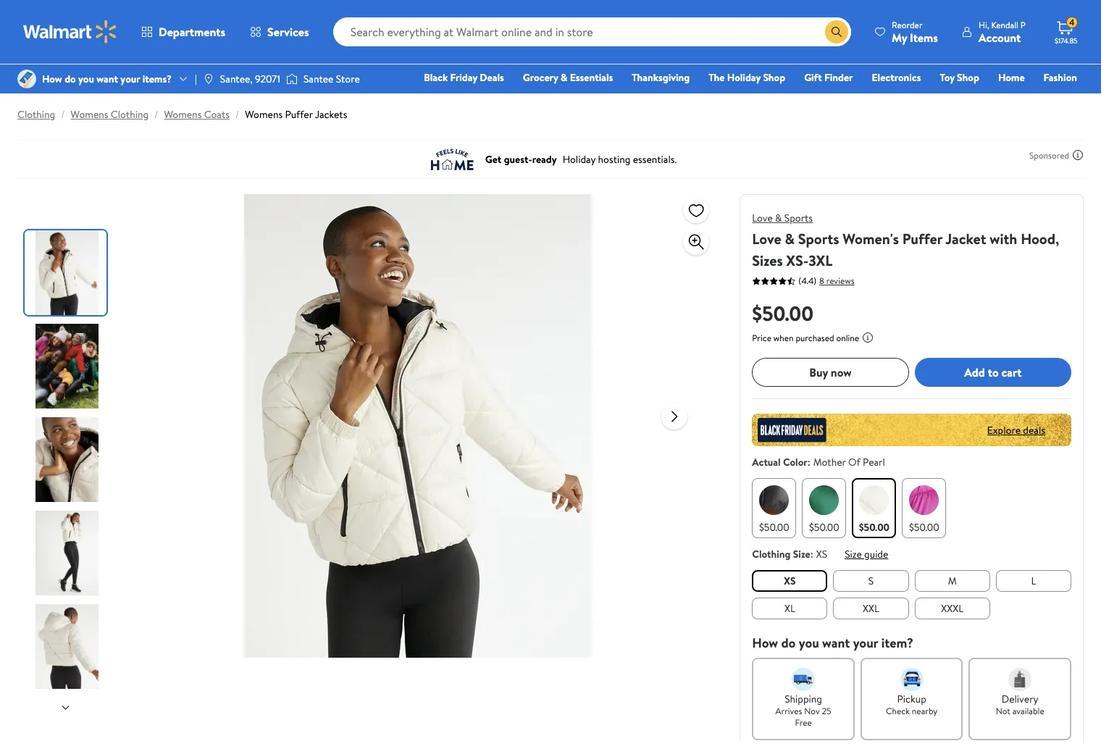Task type: vqa. For each thing, say whether or not it's contained in the screenshot.
Sort and Filter section element on the top of page
no



Task type: describe. For each thing, give the bounding box(es) containing it.
thanksgiving link
[[626, 70, 697, 86]]

3 womens from the left
[[245, 107, 283, 122]]

$50.00 for first $50.00 button from left
[[759, 520, 790, 535]]

your for items?
[[121, 72, 140, 86]]

black
[[424, 70, 448, 85]]

arrives
[[776, 705, 803, 717]]

check
[[886, 705, 910, 717]]

coats
[[204, 107, 230, 122]]

xl
[[785, 602, 796, 616]]

legal information image
[[862, 332, 874, 344]]

not
[[996, 705, 1011, 717]]

2 shop from the left
[[957, 70, 980, 85]]

2 love from the top
[[752, 229, 782, 249]]

grocery
[[523, 70, 558, 85]]

intent image for shipping image
[[792, 668, 815, 691]]

8
[[820, 274, 825, 287]]

clothing link
[[17, 107, 55, 122]]

nearby
[[912, 705, 938, 717]]

2 / from the left
[[154, 107, 158, 122]]

hood,
[[1021, 229, 1060, 249]]

$50.00 for third $50.00 button from the left
[[859, 520, 890, 535]]

services button
[[238, 14, 322, 49]]

womens clothing link
[[71, 107, 149, 122]]

essentials
[[570, 70, 613, 85]]

your for item?
[[853, 634, 879, 652]]

toy shop
[[940, 70, 980, 85]]

price when purchased online
[[752, 332, 860, 344]]

3 / from the left
[[235, 107, 239, 122]]

when
[[774, 332, 794, 344]]

 image for how do you want your items?
[[17, 70, 36, 88]]

4 $174.85
[[1055, 16, 1078, 46]]

of
[[849, 455, 861, 470]]

fashion link
[[1037, 70, 1084, 86]]

xl button
[[752, 598, 828, 620]]

walmart image
[[23, 20, 117, 43]]

3xl
[[809, 251, 833, 270]]

you for how do you want your item?
[[799, 634, 819, 652]]

92071
[[255, 72, 280, 86]]

love & sports women's puffer jacket with hood, sizes xs-3xl - image 4 of 8 image
[[25, 511, 109, 596]]

1 horizontal spatial clothing
[[111, 107, 149, 122]]

0 vertical spatial sports
[[785, 211, 813, 225]]

1 womens from the left
[[71, 107, 108, 122]]

next image image
[[60, 702, 71, 714]]

shipping
[[785, 692, 823, 707]]

add to cart button
[[915, 358, 1072, 387]]

now
[[831, 364, 852, 380]]

items
[[910, 29, 938, 45]]

sizes
[[752, 251, 783, 270]]

walmart+
[[1034, 91, 1078, 105]]

add to cart
[[965, 364, 1022, 380]]

clothing for clothing / womens clothing / womens coats / womens puffer jackets
[[17, 107, 55, 122]]

clothing size list
[[750, 567, 1075, 623]]

buy
[[810, 364, 828, 380]]

how for how do you want your items?
[[42, 72, 62, 86]]

gift finder link
[[798, 70, 860, 86]]

buy now button
[[752, 358, 909, 387]]

clothing / womens clothing / womens coats / womens puffer jackets
[[17, 107, 347, 122]]

santee store
[[304, 72, 360, 86]]

to
[[988, 364, 999, 380]]

love & sports love & sports women's puffer jacket with hood, sizes xs-3xl
[[752, 211, 1060, 270]]

store
[[336, 72, 360, 86]]

hi, kendall p account
[[979, 18, 1026, 45]]

1 horizontal spatial xs
[[816, 547, 828, 562]]

explore deals
[[988, 423, 1046, 437]]

available
[[1013, 705, 1045, 717]]

reorder my items
[[892, 18, 938, 45]]

next media item image
[[666, 408, 684, 425]]

black friday deals
[[424, 70, 504, 85]]

items?
[[143, 72, 172, 86]]

1 $50.00 button from the left
[[752, 478, 797, 538]]

do for how do you want your items?
[[65, 72, 76, 86]]

actual
[[752, 455, 781, 470]]

the holiday shop link
[[702, 70, 792, 86]]

jackets
[[315, 107, 347, 122]]

jacket
[[946, 229, 987, 249]]

friday
[[450, 70, 478, 85]]

actual color list
[[750, 475, 1075, 541]]

fashion
[[1044, 70, 1078, 85]]

love & sports women's puffer jacket with hood, sizes xs-3xl - image 2 of 8 image
[[25, 324, 109, 409]]

1 love from the top
[[752, 211, 773, 225]]

shipping arrives nov 25 free
[[776, 692, 832, 729]]

reorder
[[892, 18, 923, 31]]

price
[[752, 332, 772, 344]]

registry
[[911, 91, 948, 105]]

buy now
[[810, 364, 852, 380]]

search icon image
[[831, 26, 843, 38]]

25
[[822, 705, 832, 717]]

women's
[[843, 229, 899, 249]]

debit
[[991, 91, 1016, 105]]

intent image for pickup image
[[901, 668, 924, 691]]

Walmart Site-Wide search field
[[333, 17, 852, 46]]

one debit
[[967, 91, 1016, 105]]

how do you want your items?
[[42, 72, 172, 86]]

black friday deals image
[[752, 414, 1072, 446]]

delivery not available
[[996, 692, 1045, 717]]

santee
[[304, 72, 334, 86]]

(4.4)
[[799, 275, 817, 287]]

size guide
[[845, 547, 889, 562]]

santee, 92071
[[220, 72, 280, 86]]

l
[[1032, 574, 1037, 588]]

holiday
[[727, 70, 761, 85]]

intent image for delivery image
[[1009, 668, 1032, 691]]



Task type: locate. For each thing, give the bounding box(es) containing it.
& down love & sports link
[[785, 229, 795, 249]]

nov
[[805, 705, 820, 717]]

1 horizontal spatial puffer
[[903, 229, 943, 249]]

size guide button
[[845, 547, 889, 562]]

0 vertical spatial puffer
[[285, 107, 313, 122]]

puffer
[[285, 107, 313, 122], [903, 229, 943, 249]]

& right 'grocery'
[[561, 70, 568, 85]]

womens coats link
[[164, 107, 230, 122]]

departments button
[[129, 14, 238, 49]]

p
[[1021, 18, 1026, 31]]

size up xs button
[[793, 547, 811, 562]]

how up clothing link
[[42, 72, 62, 86]]

0 horizontal spatial your
[[121, 72, 140, 86]]

1 vertical spatial love
[[752, 229, 782, 249]]

pearl
[[863, 455, 885, 470]]

departments
[[159, 24, 225, 40]]

0 horizontal spatial /
[[61, 107, 65, 122]]

1 horizontal spatial do
[[782, 634, 796, 652]]

my
[[892, 29, 908, 45]]

2 horizontal spatial &
[[785, 229, 795, 249]]

deals
[[1024, 423, 1046, 437]]

1 vertical spatial xs
[[784, 574, 796, 588]]

$50.00
[[752, 299, 814, 328], [759, 520, 790, 535], [809, 520, 840, 535], [859, 520, 890, 535], [909, 520, 940, 535]]

one
[[967, 91, 988, 105]]

love & sports women's puffer jacket with hood, sizes xs-3xl image
[[186, 194, 650, 658]]

 image right |
[[203, 73, 214, 85]]

0 horizontal spatial womens
[[71, 107, 108, 122]]

:
[[808, 455, 811, 470], [811, 547, 814, 562]]

: up xs button
[[811, 547, 814, 562]]

1 size from the left
[[793, 547, 811, 562]]

0 vertical spatial your
[[121, 72, 140, 86]]

explore
[[988, 423, 1021, 437]]

0 vertical spatial :
[[808, 455, 811, 470]]

guide
[[865, 547, 889, 562]]

xxxl button
[[915, 598, 991, 620]]

$50.00 for second $50.00 button
[[809, 520, 840, 535]]

|
[[195, 72, 197, 86]]

1 horizontal spatial how
[[752, 634, 778, 652]]

1 vertical spatial puffer
[[903, 229, 943, 249]]

toy shop link
[[934, 70, 986, 86]]

the
[[709, 70, 725, 85]]

item?
[[882, 634, 914, 652]]

1 horizontal spatial you
[[799, 634, 819, 652]]

cart
[[1002, 364, 1022, 380]]

1 vertical spatial &
[[776, 211, 782, 225]]

ad disclaimer and feedback for skylinedisplayad image
[[1073, 149, 1084, 161]]

4
[[1070, 16, 1075, 28]]

xs down clothing size : xs
[[784, 574, 796, 588]]

8 reviews link
[[817, 274, 855, 287]]

2 horizontal spatial /
[[235, 107, 239, 122]]

gift
[[805, 70, 822, 85]]

2 horizontal spatial clothing
[[752, 547, 791, 562]]

deals
[[480, 70, 504, 85]]

shop right holiday
[[763, 70, 786, 85]]

0 horizontal spatial size
[[793, 547, 811, 562]]

color
[[783, 455, 808, 470]]

you
[[78, 72, 94, 86], [799, 634, 819, 652]]

1 horizontal spatial /
[[154, 107, 158, 122]]

0 horizontal spatial puffer
[[285, 107, 313, 122]]

clothing for clothing size : xs
[[752, 547, 791, 562]]

xs button
[[752, 570, 828, 592]]

how for how do you want your item?
[[752, 634, 778, 652]]

0 horizontal spatial xs
[[784, 574, 796, 588]]

 image
[[17, 70, 36, 88], [286, 72, 298, 86], [203, 73, 214, 85]]

walmart+ link
[[1028, 90, 1084, 106]]

want down the xxl button
[[823, 634, 850, 652]]

home link
[[992, 70, 1032, 86]]

love & sports women's puffer jacket with hood, sizes xs-3xl - image 5 of 8 image
[[25, 604, 109, 689]]

sports up the xs-
[[785, 211, 813, 225]]

the holiday shop
[[709, 70, 786, 85]]

/ down items?
[[154, 107, 158, 122]]

shop inside 'link'
[[763, 70, 786, 85]]

add to favorites list, love & sports women's puffer jacket with hood, sizes xs-3xl image
[[688, 201, 705, 219]]

0 horizontal spatial do
[[65, 72, 76, 86]]

1 vertical spatial sports
[[798, 229, 840, 249]]

delivery
[[1002, 692, 1039, 707]]

you up womens clothing link
[[78, 72, 94, 86]]

toy
[[940, 70, 955, 85]]

/ right clothing link
[[61, 107, 65, 122]]

do down xl
[[782, 634, 796, 652]]

0 vertical spatial love
[[752, 211, 773, 225]]

xs up xs button
[[816, 547, 828, 562]]

want for item?
[[823, 634, 850, 652]]

: left the mother
[[808, 455, 811, 470]]

xs inside xs button
[[784, 574, 796, 588]]

womens left coats
[[164, 107, 202, 122]]

0 horizontal spatial clothing
[[17, 107, 55, 122]]

how down the xl button at the right bottom of page
[[752, 634, 778, 652]]

2 womens from the left
[[164, 107, 202, 122]]

1 horizontal spatial size
[[845, 547, 862, 562]]

0 horizontal spatial want
[[97, 72, 118, 86]]

4 $50.00 button from the left
[[902, 478, 947, 538]]

add
[[965, 364, 985, 380]]

puffer left jacket
[[903, 229, 943, 249]]

purchased
[[796, 332, 835, 344]]

gift finder
[[805, 70, 853, 85]]

 image for santee, 92071
[[203, 73, 214, 85]]

s
[[869, 574, 874, 588]]

sports
[[785, 211, 813, 225], [798, 229, 840, 249]]

mother
[[814, 455, 846, 470]]

0 horizontal spatial &
[[561, 70, 568, 85]]

shop right toy
[[957, 70, 980, 85]]

pickup
[[898, 692, 927, 707]]

0 vertical spatial do
[[65, 72, 76, 86]]

1 vertical spatial do
[[782, 634, 796, 652]]

/
[[61, 107, 65, 122], [154, 107, 158, 122], [235, 107, 239, 122]]

2 horizontal spatial womens
[[245, 107, 283, 122]]

shop
[[763, 70, 786, 85], [957, 70, 980, 85]]

actual color : mother of pearl
[[752, 455, 885, 470]]

 image for santee store
[[286, 72, 298, 86]]

1 vertical spatial :
[[811, 547, 814, 562]]

1 horizontal spatial shop
[[957, 70, 980, 85]]

womens down how do you want your items?
[[71, 107, 108, 122]]

online
[[837, 332, 860, 344]]

 image up clothing link
[[17, 70, 36, 88]]

grocery & essentials link
[[517, 70, 620, 86]]

0 horizontal spatial  image
[[17, 70, 36, 88]]

0 vertical spatial want
[[97, 72, 118, 86]]

sponsored
[[1030, 149, 1070, 161]]

size left guide
[[845, 547, 862, 562]]

1 shop from the left
[[763, 70, 786, 85]]

love & sports link
[[752, 211, 813, 225]]

want up womens clothing link
[[97, 72, 118, 86]]

love & sports women's puffer jacket with hood, sizes xs-3xl - image 1 of 8 image
[[25, 230, 109, 315]]

pickup check nearby
[[886, 692, 938, 717]]

love
[[752, 211, 773, 225], [752, 229, 782, 249]]

xxl button
[[834, 598, 909, 620]]

1 vertical spatial how
[[752, 634, 778, 652]]

1 horizontal spatial &
[[776, 211, 782, 225]]

0 vertical spatial you
[[78, 72, 94, 86]]

clothing size : xs
[[752, 547, 828, 562]]

& for love & sports love & sports women's puffer jacket with hood, sizes xs-3xl
[[776, 211, 782, 225]]

$50.00 for 1st $50.00 button from the right
[[909, 520, 940, 535]]

womens puffer jackets link
[[245, 107, 347, 122]]

do down walmart image
[[65, 72, 76, 86]]

love & sports women's puffer jacket with hood, sizes xs-3xl - image 3 of 8 image
[[25, 417, 109, 502]]

xxxl
[[942, 602, 964, 616]]

: for color
[[808, 455, 811, 470]]

womens down 92071
[[245, 107, 283, 122]]

zoom image modal image
[[688, 233, 705, 251]]

one debit link
[[960, 90, 1022, 106]]

2 vertical spatial &
[[785, 229, 795, 249]]

hi,
[[979, 18, 990, 31]]

electronics
[[872, 70, 921, 85]]

womens
[[71, 107, 108, 122], [164, 107, 202, 122], [245, 107, 283, 122]]

0 horizontal spatial how
[[42, 72, 62, 86]]

your left items?
[[121, 72, 140, 86]]

m
[[948, 574, 957, 588]]

& for grocery & essentials
[[561, 70, 568, 85]]

& up sizes
[[776, 211, 782, 225]]

finder
[[825, 70, 853, 85]]

 image right 92071
[[286, 72, 298, 86]]

xs
[[816, 547, 828, 562], [784, 574, 796, 588]]

services
[[267, 24, 309, 40]]

you up intent image for shipping
[[799, 634, 819, 652]]

1 horizontal spatial  image
[[203, 73, 214, 85]]

Search search field
[[333, 17, 852, 46]]

l button
[[996, 570, 1072, 592]]

1 vertical spatial want
[[823, 634, 850, 652]]

how
[[42, 72, 62, 86], [752, 634, 778, 652]]

registry link
[[904, 90, 954, 106]]

sports up 3xl
[[798, 229, 840, 249]]

1 vertical spatial your
[[853, 634, 879, 652]]

with
[[990, 229, 1018, 249]]

0 horizontal spatial shop
[[763, 70, 786, 85]]

clothing
[[17, 107, 55, 122], [111, 107, 149, 122], [752, 547, 791, 562]]

2 $50.00 button from the left
[[802, 478, 847, 538]]

you for how do you want your items?
[[78, 72, 94, 86]]

1 horizontal spatial want
[[823, 634, 850, 652]]

your left item?
[[853, 634, 879, 652]]

0 vertical spatial xs
[[816, 547, 828, 562]]

1 horizontal spatial your
[[853, 634, 879, 652]]

1 / from the left
[[61, 107, 65, 122]]

puffer left jackets
[[285, 107, 313, 122]]

3 $50.00 button from the left
[[852, 478, 897, 538]]

: for size
[[811, 547, 814, 562]]

0 vertical spatial how
[[42, 72, 62, 86]]

2 size from the left
[[845, 547, 862, 562]]

0 horizontal spatial you
[[78, 72, 94, 86]]

explore deals link
[[982, 417, 1052, 443]]

santee,
[[220, 72, 253, 86]]

& inside grocery & essentials link
[[561, 70, 568, 85]]

thanksgiving
[[632, 70, 690, 85]]

1 vertical spatial you
[[799, 634, 819, 652]]

2 horizontal spatial  image
[[286, 72, 298, 86]]

do for how do you want your item?
[[782, 634, 796, 652]]

1 horizontal spatial womens
[[164, 107, 202, 122]]

0 vertical spatial &
[[561, 70, 568, 85]]

m button
[[915, 570, 991, 592]]

xs-
[[787, 251, 809, 270]]

puffer inside love & sports love & sports women's puffer jacket with hood, sizes xs-3xl
[[903, 229, 943, 249]]

/ right coats
[[235, 107, 239, 122]]

want for items?
[[97, 72, 118, 86]]

s button
[[834, 570, 909, 592]]



